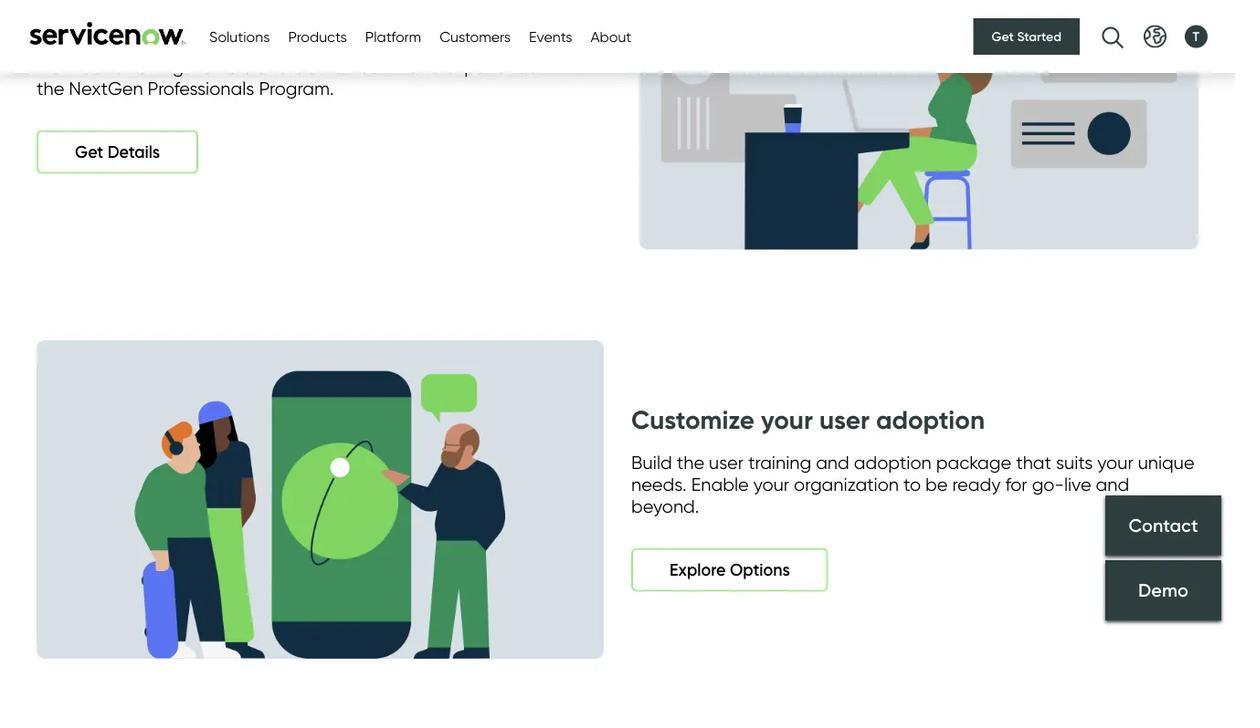Task type: vqa. For each thing, say whether or not it's contained in the screenshot.
adoption in Build the user training and adoption package that suits your unique needs. Enable your organization to be ready for go-live and beyond.
yes



Task type: locate. For each thing, give the bounding box(es) containing it.
and down "customize your user adoption"
[[816, 452, 849, 474]]

to
[[904, 474, 921, 496]]

1 horizontal spatial the
[[677, 452, 704, 474]]

1 vertical spatial the
[[677, 452, 704, 474]]

1 vertical spatial get
[[75, 142, 103, 162]]

0 vertical spatial get
[[992, 29, 1014, 44]]

user left training
[[709, 452, 744, 474]]

help
[[37, 8, 91, 40]]

the right build
[[677, 452, 704, 474]]

and
[[256, 55, 289, 77], [816, 452, 849, 474], [1096, 474, 1129, 496]]

0 horizontal spatial the
[[37, 77, 64, 99]]

professionals
[[148, 77, 254, 99]]

platform button
[[365, 26, 421, 48]]

0 horizontal spatial get
[[75, 142, 103, 162]]

adoption left package
[[854, 452, 932, 474]]

workers inside "train transitioning workers and deliver real-world experience with the nextgen professionals program."
[[188, 55, 251, 77]]

nextgen
[[69, 77, 143, 99]]

needs.
[[631, 474, 687, 496]]

ready
[[952, 474, 1001, 496]]

customize your user adoption
[[631, 404, 985, 436]]

options
[[730, 561, 790, 581]]

1 vertical spatial user
[[709, 452, 744, 474]]

workers up deliver
[[299, 8, 391, 40]]

the
[[37, 77, 64, 99], [677, 452, 704, 474]]

0 horizontal spatial user
[[709, 452, 744, 474]]

explore options link
[[631, 549, 828, 593]]

program.
[[259, 77, 334, 99]]

details
[[108, 142, 160, 162]]

demo
[[1138, 580, 1189, 602]]

real-
[[354, 55, 394, 77]]

get details
[[75, 142, 160, 162]]

2 horizontal spatial and
[[1096, 474, 1129, 496]]

1 vertical spatial workers
[[188, 55, 251, 77]]

and inside "train transitioning workers and deliver real-world experience with the nextgen professionals program."
[[256, 55, 289, 77]]

about button
[[591, 26, 632, 48]]

0 vertical spatial user
[[819, 404, 870, 436]]

get for get details
[[75, 142, 103, 162]]

0 vertical spatial the
[[37, 77, 64, 99]]

your up training
[[761, 404, 813, 436]]

adoption up package
[[876, 404, 985, 436]]

help next-generation workers
[[37, 8, 391, 40]]

customers button
[[440, 26, 511, 48]]

transitioning
[[80, 55, 184, 77]]

products button
[[288, 26, 347, 48]]

workers
[[299, 8, 391, 40], [188, 55, 251, 77]]

the inside build the user training and adoption package that suits your unique needs. enable your organization to be ready for go-live and beyond.
[[677, 452, 704, 474]]

contact link
[[1105, 496, 1221, 557]]

adoption inside build the user training and adoption package that suits your unique needs. enable your organization to be ready for go-live and beyond.
[[854, 452, 932, 474]]

suits
[[1056, 452, 1093, 474]]

1 horizontal spatial and
[[816, 452, 849, 474]]

get
[[992, 29, 1014, 44], [75, 142, 103, 162]]

explore options
[[670, 561, 790, 581]]

workers down solutions dropdown button
[[188, 55, 251, 77]]

user
[[819, 404, 870, 436], [709, 452, 744, 474]]

0 vertical spatial workers
[[299, 8, 391, 40]]

get left started
[[992, 29, 1014, 44]]

and right live at the bottom of the page
[[1096, 474, 1129, 496]]

0 horizontal spatial workers
[[188, 55, 251, 77]]

events button
[[529, 26, 572, 48]]

that
[[1016, 452, 1052, 474]]

get started
[[992, 29, 1062, 44]]

your
[[761, 404, 813, 436], [1098, 452, 1134, 474], [753, 474, 789, 496]]

the left nextgen
[[37, 77, 64, 99]]

get left the details
[[75, 142, 103, 162]]

solutions button
[[209, 26, 270, 48]]

user up organization
[[819, 404, 870, 436]]

training
[[748, 452, 811, 474]]

demo link
[[1105, 561, 1221, 621]]

be
[[926, 474, 948, 496]]

adoption
[[876, 404, 985, 436], [854, 452, 932, 474]]

deliver
[[294, 55, 349, 77]]

1 horizontal spatial user
[[819, 404, 870, 436]]

customers
[[440, 27, 511, 45]]

your right suits on the bottom right of the page
[[1098, 452, 1134, 474]]

solutions
[[209, 27, 270, 45]]

1 vertical spatial adoption
[[854, 452, 932, 474]]

next-
[[97, 8, 162, 40]]

with
[[542, 55, 577, 77]]

enable
[[691, 474, 749, 496]]

beyond.
[[631, 496, 699, 518]]

0 horizontal spatial and
[[256, 55, 289, 77]]

user inside build the user training and adoption package that suits your unique needs. enable your organization to be ready for go-live and beyond.
[[709, 452, 744, 474]]

get started link
[[974, 18, 1080, 55]]

and down solutions dropdown button
[[256, 55, 289, 77]]

package
[[936, 452, 1012, 474]]

1 horizontal spatial get
[[992, 29, 1014, 44]]

organization
[[794, 474, 899, 496]]



Task type: describe. For each thing, give the bounding box(es) containing it.
about
[[591, 27, 632, 45]]

world
[[394, 55, 440, 77]]

started
[[1017, 29, 1062, 44]]

unique
[[1138, 452, 1195, 474]]

user for the
[[709, 452, 744, 474]]

get details link
[[37, 130, 198, 174]]

platform
[[365, 27, 421, 45]]

train transitioning workers and deliver real-world experience with the nextgen professionals program.
[[37, 55, 577, 99]]

build the user training and adoption package that suits your unique needs. enable your organization to be ready for go-live and beyond.
[[631, 452, 1195, 518]]

your right enable
[[753, 474, 789, 496]]

for
[[1005, 474, 1027, 496]]

explore
[[670, 561, 726, 581]]

events
[[529, 27, 572, 45]]

build
[[631, 452, 672, 474]]

servicenow image
[[27, 21, 187, 45]]

the inside "train transitioning workers and deliver real-world experience with the nextgen professionals program."
[[37, 77, 64, 99]]

live
[[1064, 474, 1091, 496]]

0 vertical spatial adoption
[[876, 404, 985, 436]]

products
[[288, 27, 347, 45]]

go-
[[1032, 474, 1064, 496]]

contact
[[1129, 515, 1198, 537]]

train
[[37, 55, 76, 77]]

get for get started
[[992, 29, 1014, 44]]

customize
[[631, 404, 755, 436]]

user for your
[[819, 404, 870, 436]]

generation
[[162, 8, 293, 40]]

1 horizontal spatial workers
[[299, 8, 391, 40]]

experience
[[445, 55, 538, 77]]



